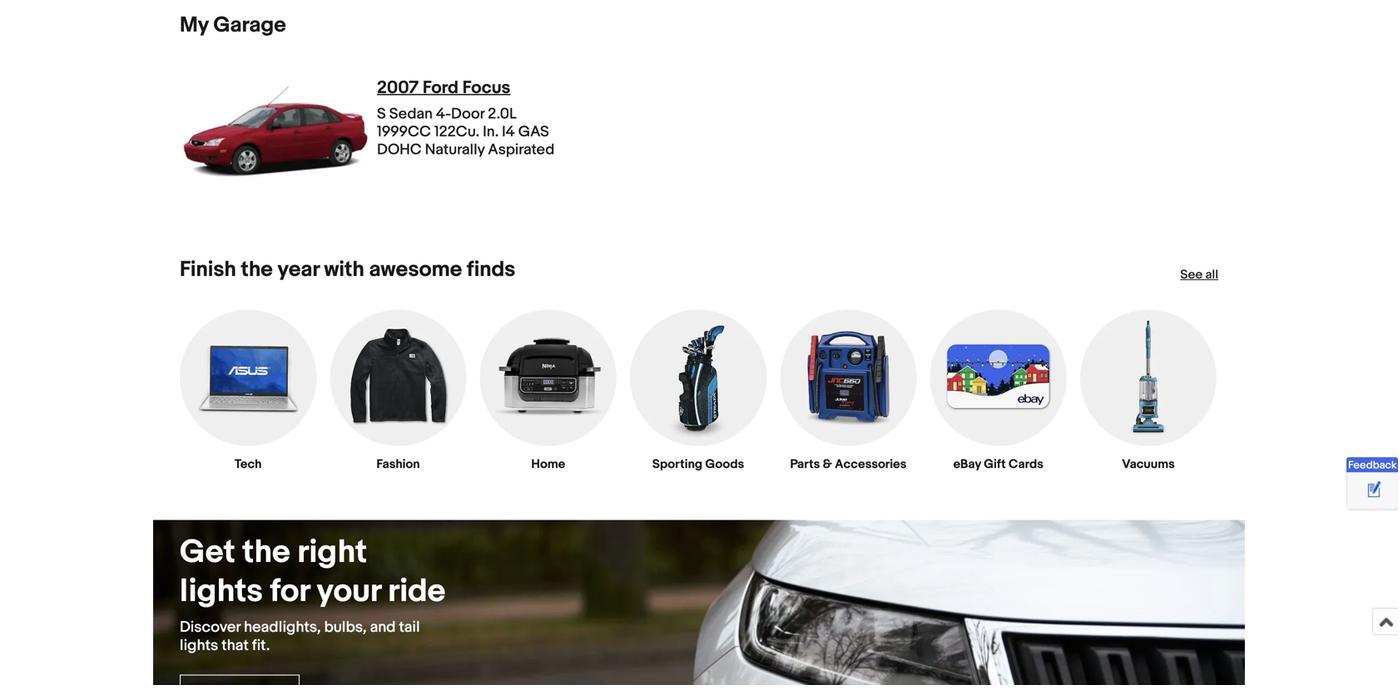 Task type: vqa. For each thing, say whether or not it's contained in the screenshot.
3rd New from the bottom of the page
no



Task type: describe. For each thing, give the bounding box(es) containing it.
goods
[[705, 458, 744, 473]]

1999cc
[[377, 123, 431, 141]]

with
[[324, 257, 364, 283]]

finish the year with awesome finds
[[180, 257, 516, 283]]

get the right lights for your ride discover headlights, bulbs, and tail lights that fit.
[[180, 534, 446, 655]]

2007 ford focus s sedan 4-door 2.0l 1999cc 122cu. in. l4 gas dohc naturally aspirated
[[377, 77, 555, 159]]

home link
[[480, 310, 617, 479]]

fashion
[[377, 458, 420, 473]]

vacuums
[[1122, 458, 1175, 473]]

sporting goods
[[652, 458, 744, 473]]

finish the year with awesome finds link
[[180, 257, 516, 283]]

tech link
[[180, 310, 317, 479]]

sporting
[[652, 458, 703, 473]]

gift
[[984, 458, 1006, 473]]

feedback
[[1348, 459, 1397, 472]]

ebay gift cards
[[954, 458, 1044, 473]]

in.
[[483, 123, 499, 141]]

for
[[270, 573, 310, 612]]

s
[[377, 105, 386, 123]]

the for finish
[[241, 257, 273, 283]]

fit.
[[252, 637, 270, 655]]

fashion link
[[330, 310, 467, 479]]

year
[[278, 257, 319, 283]]

see all link
[[1181, 267, 1219, 283]]

my
[[180, 12, 209, 38]]

door
[[451, 105, 485, 123]]

finish
[[180, 257, 236, 283]]

get
[[180, 534, 235, 573]]

awesome
[[369, 257, 462, 283]]

parts & accessories link
[[780, 310, 917, 479]]

122cu.
[[434, 123, 480, 141]]

cards
[[1009, 458, 1044, 473]]

2007
[[377, 77, 419, 99]]

bulbs,
[[324, 619, 367, 637]]

ebay gift cards link
[[930, 310, 1067, 479]]

garage
[[213, 12, 286, 38]]

tail
[[399, 619, 420, 637]]



Task type: locate. For each thing, give the bounding box(es) containing it.
0 vertical spatial lights
[[180, 573, 263, 612]]

all
[[1206, 268, 1219, 283]]

0 vertical spatial the
[[241, 257, 273, 283]]

naturally
[[425, 141, 485, 159]]

the up "for"
[[242, 534, 290, 573]]

aspirated
[[488, 141, 555, 159]]

lights
[[180, 573, 263, 612], [180, 637, 218, 655]]

headlights,
[[244, 619, 321, 637]]

4-
[[436, 105, 451, 123]]

1 vertical spatial lights
[[180, 637, 218, 655]]

parts & accessories
[[790, 458, 907, 473]]

&
[[823, 458, 832, 473]]

the inside 'get the right lights for your ride discover headlights, bulbs, and tail lights that fit.'
[[242, 534, 290, 573]]

dohc
[[377, 141, 422, 159]]

2.0l
[[488, 105, 517, 123]]

parts
[[790, 458, 820, 473]]

ebay
[[954, 458, 981, 473]]

and
[[370, 619, 396, 637]]

1 vertical spatial the
[[242, 534, 290, 573]]

finds
[[467, 257, 516, 283]]

l4
[[502, 123, 515, 141]]

the left year
[[241, 257, 273, 283]]

lights down discover
[[180, 637, 218, 655]]

ford
[[423, 77, 459, 99]]

lights up discover
[[180, 573, 263, 612]]

that
[[222, 637, 249, 655]]

see all
[[1181, 268, 1219, 283]]

2 lights from the top
[[180, 637, 218, 655]]

gas
[[518, 123, 549, 141]]

the for get
[[242, 534, 290, 573]]

your
[[317, 573, 381, 612]]

discover
[[180, 619, 241, 637]]

sporting goods link
[[630, 310, 767, 479]]

my garage
[[180, 12, 286, 38]]

vacuums link
[[1080, 310, 1217, 479]]

sedan
[[389, 105, 433, 123]]

right
[[297, 534, 367, 573]]

see
[[1181, 268, 1203, 283]]

the
[[241, 257, 273, 283], [242, 534, 290, 573]]

accessories
[[835, 458, 907, 473]]

ride
[[388, 573, 446, 612]]

focus
[[463, 77, 511, 99]]

home
[[531, 458, 565, 473]]

tech
[[235, 458, 262, 473]]

1 lights from the top
[[180, 573, 263, 612]]



